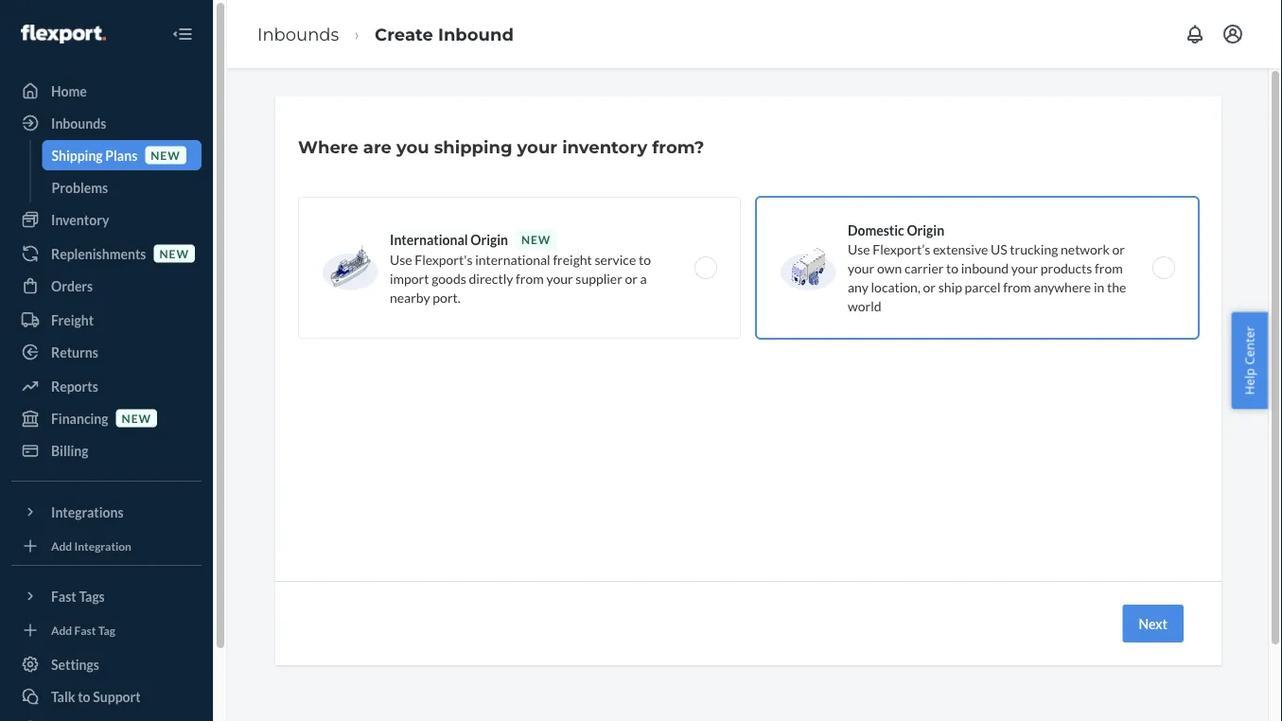 Task type: describe. For each thing, give the bounding box(es) containing it.
tags
[[79, 588, 105, 604]]

international
[[390, 231, 468, 247]]

network
[[1061, 241, 1110, 257]]

nearby
[[390, 289, 430, 305]]

reports link
[[11, 371, 202, 401]]

add fast tag
[[51, 623, 115, 637]]

carrier
[[905, 260, 944, 276]]

domestic
[[848, 222, 904, 238]]

integrations
[[51, 504, 124, 520]]

problems link
[[42, 172, 202, 203]]

shipping
[[434, 136, 512, 157]]

extensive
[[933, 241, 988, 257]]

use inside domestic origin use flexport's extensive us trucking network or your own carrier to inbound your products from any location, or ship parcel from anywhere in the world
[[848, 241, 870, 257]]

settings link
[[11, 649, 202, 679]]

inbounds link inside breadcrumbs navigation
[[257, 24, 339, 44]]

add integration
[[51, 539, 131, 553]]

integration
[[74, 539, 131, 553]]

open account menu image
[[1222, 23, 1244, 45]]

inbounds inside breadcrumbs navigation
[[257, 24, 339, 44]]

returns link
[[11, 337, 202, 367]]

orders
[[51, 278, 93, 294]]

use flexport's international freight service to import goods directly from your supplier or a nearby port.
[[390, 251, 651, 305]]

add integration link
[[11, 535, 202, 557]]

directly
[[469, 270, 513, 286]]

add for add integration
[[51, 539, 72, 553]]

flexport's
[[415, 251, 473, 267]]

domestic origin use flexport's extensive us trucking network or your own carrier to inbound your products from any location, or ship parcel from anywhere in the world
[[848, 222, 1126, 314]]

where
[[298, 136, 358, 157]]

orders link
[[11, 271, 202, 301]]

you
[[397, 136, 429, 157]]

add fast tag link
[[11, 619, 202, 642]]

anywhere
[[1034, 279, 1091, 295]]

1 vertical spatial fast
[[74, 623, 96, 637]]

create inbound
[[375, 24, 514, 44]]

your down trucking
[[1012, 260, 1038, 276]]

inventory
[[562, 136, 648, 157]]

inventory
[[51, 212, 109, 228]]

to inside use flexport's international freight service to import goods directly from your supplier or a nearby port.
[[639, 251, 651, 267]]

help center
[[1241, 326, 1258, 395]]

location,
[[871, 279, 921, 295]]

a
[[640, 270, 647, 286]]

create
[[375, 24, 433, 44]]

talk to support button
[[11, 681, 202, 712]]

the
[[1107, 279, 1126, 295]]

reports
[[51, 378, 98, 394]]

freight link
[[11, 305, 202, 335]]

to inside talk to support button
[[78, 688, 90, 705]]

new for international origin
[[521, 232, 551, 246]]

to inside domestic origin use flexport's extensive us trucking network or your own carrier to inbound your products from any location, or ship parcel from anywhere in the world
[[946, 260, 959, 276]]

your up any
[[848, 260, 875, 276]]

integrations button
[[11, 497, 202, 527]]

import
[[390, 270, 429, 286]]

help
[[1241, 368, 1258, 395]]

open notifications image
[[1184, 23, 1207, 45]]

any
[[848, 279, 869, 295]]



Task type: vqa. For each thing, say whether or not it's contained in the screenshot.
search image
no



Task type: locate. For each thing, give the bounding box(es) containing it.
0 horizontal spatial inbounds
[[51, 115, 106, 131]]

1 horizontal spatial or
[[923, 279, 936, 295]]

new for shipping plans
[[151, 148, 181, 162]]

fast tags
[[51, 588, 105, 604]]

inventory link
[[11, 204, 202, 235]]

billing
[[51, 442, 88, 459]]

new down reports link
[[122, 411, 151, 425]]

your down freight
[[546, 270, 573, 286]]

home
[[51, 83, 87, 99]]

parcel
[[965, 279, 1001, 295]]

tag
[[98, 623, 115, 637]]

0 vertical spatial inbounds link
[[257, 24, 339, 44]]

from inside use flexport's international freight service to import goods directly from your supplier or a nearby port.
[[516, 270, 544, 286]]

freight
[[553, 251, 592, 267]]

plans
[[105, 147, 137, 163]]

talk
[[51, 688, 75, 705]]

us
[[991, 241, 1007, 257]]

0 horizontal spatial use
[[390, 251, 412, 267]]

0 horizontal spatial from
[[516, 270, 544, 286]]

replenishments
[[51, 246, 146, 262]]

international origin
[[390, 231, 508, 247]]

to up the a
[[639, 251, 651, 267]]

new for financing
[[122, 411, 151, 425]]

1 vertical spatial add
[[51, 623, 72, 637]]

to right the talk
[[78, 688, 90, 705]]

fast
[[51, 588, 76, 604], [74, 623, 96, 637]]

problems
[[52, 179, 108, 195]]

world
[[848, 298, 882, 314]]

or down carrier
[[923, 279, 936, 295]]

add left integration
[[51, 539, 72, 553]]

your
[[517, 136, 557, 157], [848, 260, 875, 276], [1012, 260, 1038, 276], [546, 270, 573, 286]]

or right network
[[1112, 241, 1125, 257]]

0 horizontal spatial inbounds link
[[11, 108, 202, 138]]

support
[[93, 688, 141, 705]]

add inside add integration link
[[51, 539, 72, 553]]

1 horizontal spatial from
[[1003, 279, 1031, 295]]

flexport logo image
[[21, 25, 106, 44]]

new up orders link
[[159, 246, 189, 260]]

next button
[[1123, 605, 1184, 643]]

from up "the"
[[1095, 260, 1123, 276]]

to
[[639, 251, 651, 267], [946, 260, 959, 276], [78, 688, 90, 705]]

new for replenishments
[[159, 246, 189, 260]]

fast left tag
[[74, 623, 96, 637]]

1 vertical spatial inbounds
[[51, 115, 106, 131]]

shipping plans
[[52, 147, 137, 163]]

from?
[[652, 136, 704, 157]]

1 horizontal spatial to
[[639, 251, 651, 267]]

fast tags button
[[11, 581, 202, 611]]

close navigation image
[[171, 23, 194, 45]]

1 horizontal spatial inbounds
[[257, 24, 339, 44]]

service
[[595, 251, 636, 267]]

use up import
[[390, 251, 412, 267]]

or
[[1112, 241, 1125, 257], [625, 270, 638, 286], [923, 279, 936, 295]]

0 vertical spatial fast
[[51, 588, 76, 604]]

products
[[1041, 260, 1092, 276]]

international
[[475, 251, 550, 267]]

freight
[[51, 312, 94, 328]]

0 horizontal spatial to
[[78, 688, 90, 705]]

add up settings
[[51, 623, 72, 637]]

1 vertical spatial inbounds link
[[11, 108, 202, 138]]

0 horizontal spatial origin
[[471, 231, 508, 247]]

inbound
[[438, 24, 514, 44]]

talk to support
[[51, 688, 141, 705]]

create inbound link
[[375, 24, 514, 44]]

shipping
[[52, 147, 103, 163]]

next
[[1139, 616, 1168, 632]]

are
[[363, 136, 392, 157]]

add
[[51, 539, 72, 553], [51, 623, 72, 637]]

port.
[[433, 289, 461, 305]]

or left the a
[[625, 270, 638, 286]]

settings
[[51, 656, 99, 672]]

origin
[[907, 222, 945, 238], [471, 231, 508, 247]]

add inside add fast tag link
[[51, 623, 72, 637]]

ship
[[939, 279, 962, 295]]

flexport's
[[873, 241, 930, 257]]

use inside use flexport's international freight service to import goods directly from your supplier or a nearby port.
[[390, 251, 412, 267]]

1 add from the top
[[51, 539, 72, 553]]

your inside use flexport's international freight service to import goods directly from your supplier or a nearby port.
[[546, 270, 573, 286]]

2 horizontal spatial or
[[1112, 241, 1125, 257]]

1 horizontal spatial inbounds link
[[257, 24, 339, 44]]

use down domestic at the top
[[848, 241, 870, 257]]

origin up international
[[471, 231, 508, 247]]

origin for international
[[471, 231, 508, 247]]

from down international
[[516, 270, 544, 286]]

goods
[[432, 270, 466, 286]]

new right plans on the top of page
[[151, 148, 181, 162]]

2 horizontal spatial to
[[946, 260, 959, 276]]

to up ship
[[946, 260, 959, 276]]

use
[[848, 241, 870, 257], [390, 251, 412, 267]]

new up international
[[521, 232, 551, 246]]

2 horizontal spatial from
[[1095, 260, 1123, 276]]

0 vertical spatial inbounds
[[257, 24, 339, 44]]

1 horizontal spatial use
[[848, 241, 870, 257]]

2 add from the top
[[51, 623, 72, 637]]

financing
[[51, 410, 108, 426]]

breadcrumbs navigation
[[242, 7, 529, 62]]

origin for domestic
[[907, 222, 945, 238]]

origin inside domestic origin use flexport's extensive us trucking network or your own carrier to inbound your products from any location, or ship parcel from anywhere in the world
[[907, 222, 945, 238]]

in
[[1094, 279, 1105, 295]]

supplier
[[576, 270, 623, 286]]

billing link
[[11, 435, 202, 466]]

home link
[[11, 76, 202, 106]]

0 vertical spatial add
[[51, 539, 72, 553]]

trucking
[[1010, 241, 1058, 257]]

new
[[151, 148, 181, 162], [521, 232, 551, 246], [159, 246, 189, 260], [122, 411, 151, 425]]

where are you shipping your inventory from?
[[298, 136, 704, 157]]

fast inside dropdown button
[[51, 588, 76, 604]]

from right parcel
[[1003, 279, 1031, 295]]

origin up 'flexport's'
[[907, 222, 945, 238]]

returns
[[51, 344, 98, 360]]

1 horizontal spatial origin
[[907, 222, 945, 238]]

or inside use flexport's international freight service to import goods directly from your supplier or a nearby port.
[[625, 270, 638, 286]]

your right the shipping
[[517, 136, 557, 157]]

0 horizontal spatial or
[[625, 270, 638, 286]]

add for add fast tag
[[51, 623, 72, 637]]

fast left tags
[[51, 588, 76, 604]]

from
[[1095, 260, 1123, 276], [516, 270, 544, 286], [1003, 279, 1031, 295]]

inbound
[[961, 260, 1009, 276]]

help center button
[[1232, 312, 1268, 409]]

inbounds
[[257, 24, 339, 44], [51, 115, 106, 131]]

own
[[877, 260, 902, 276]]

center
[[1241, 326, 1258, 365]]

inbounds link
[[257, 24, 339, 44], [11, 108, 202, 138]]



